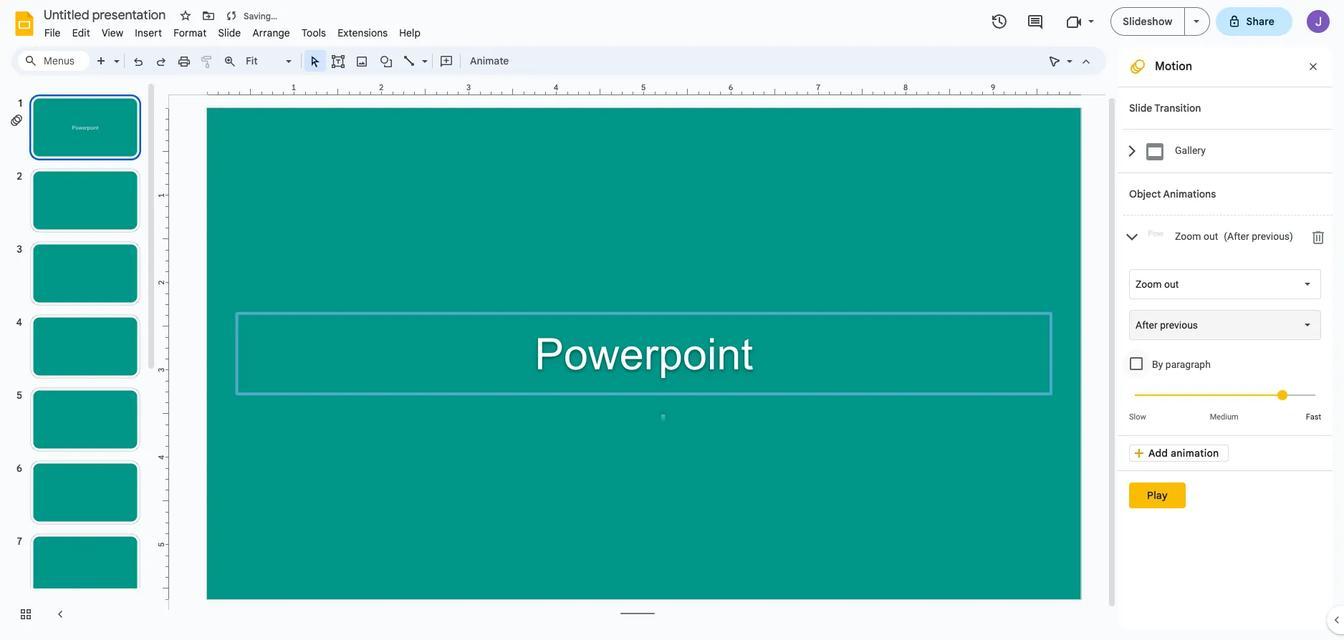 Task type: locate. For each thing, give the bounding box(es) containing it.
slide
[[218, 27, 241, 39], [1130, 102, 1153, 115]]

paragraph
[[1166, 359, 1211, 371]]

slideshow button
[[1111, 7, 1185, 36]]

slow button
[[1130, 413, 1147, 422]]

medium
[[1210, 413, 1239, 422]]

tab
[[1124, 215, 1333, 259]]

edit menu item
[[66, 24, 96, 42]]

fast button
[[1306, 413, 1322, 422]]

out up after previous
[[1165, 279, 1179, 290]]

transition
[[1155, 102, 1201, 115]]

main toolbar
[[89, 50, 516, 72]]

out for zoom out
[[1165, 279, 1179, 290]]

slide left transition
[[1130, 102, 1153, 115]]

1 vertical spatial zoom
[[1136, 279, 1162, 290]]

insert image image
[[354, 51, 370, 71]]

by
[[1152, 359, 1163, 371]]

navigation inside motion application
[[0, 81, 158, 641]]

object animations
[[1130, 188, 1216, 201]]

1 horizontal spatial zoom
[[1175, 231, 1202, 242]]

0 horizontal spatial zoom
[[1136, 279, 1162, 290]]

previous
[[1160, 320, 1198, 331]]

Zoom field
[[242, 51, 298, 72]]

navigation
[[0, 81, 158, 641]]

slide inside menu item
[[218, 27, 241, 39]]

slide for slide transition
[[1130, 102, 1153, 115]]

tab panel containing zoom out
[[1122, 259, 1333, 436]]

tab panel
[[1122, 259, 1333, 436]]

0 vertical spatial zoom
[[1175, 231, 1202, 242]]

motion application
[[0, 0, 1345, 641]]

zoom
[[1175, 231, 1202, 242], [1136, 279, 1162, 290]]

zoom down animations
[[1175, 231, 1202, 242]]

0 horizontal spatial slide
[[218, 27, 241, 39]]

fast
[[1306, 413, 1322, 422]]

1 vertical spatial slide
[[1130, 102, 1153, 115]]

gallery
[[1175, 145, 1206, 156]]

new slide with layout image
[[110, 52, 120, 57]]

arrange
[[253, 27, 290, 39]]

by paragraph
[[1152, 359, 1211, 371]]

1 vertical spatial out
[[1165, 279, 1179, 290]]

0 horizontal spatial out
[[1165, 279, 1179, 290]]

zoom up after
[[1136, 279, 1162, 290]]

slide transition
[[1130, 102, 1201, 115]]

zoom inside option
[[1136, 279, 1162, 290]]

slide inside motion section
[[1130, 102, 1153, 115]]

out
[[1204, 231, 1219, 242], [1165, 279, 1179, 290]]

play
[[1147, 489, 1168, 502]]

out for zoom out (after previous)
[[1204, 231, 1219, 242]]

tools menu item
[[296, 24, 332, 42]]

slider inside tab panel
[[1130, 378, 1322, 411]]

out left (after
[[1204, 231, 1219, 242]]

file menu item
[[39, 24, 66, 42]]

help menu item
[[394, 24, 427, 42]]

extensions menu item
[[332, 24, 394, 42]]

menu bar containing file
[[39, 19, 427, 42]]

slide down the saving… 'button'
[[218, 27, 241, 39]]

zoom inside 'tab'
[[1175, 231, 1202, 242]]

Star checkbox
[[176, 6, 196, 26]]

saving… button
[[221, 6, 281, 26]]

previous)
[[1252, 231, 1294, 242]]

after previous list box
[[1130, 310, 1322, 340]]

tab containing zoom out
[[1124, 215, 1333, 259]]

arrange menu item
[[247, 24, 296, 42]]

slow
[[1130, 413, 1147, 422]]

after
[[1136, 320, 1158, 331]]

slider
[[1130, 378, 1322, 411]]

slide menu item
[[212, 24, 247, 42]]

zoom out (after previous)
[[1175, 231, 1294, 242]]

out inside zoom out option
[[1165, 279, 1179, 290]]

zoom out option
[[1136, 277, 1179, 292]]

1 horizontal spatial out
[[1204, 231, 1219, 242]]

add animation
[[1149, 447, 1219, 460]]

menu bar
[[39, 19, 427, 42]]

view menu item
[[96, 24, 129, 42]]

animate
[[470, 54, 509, 67]]

(after
[[1224, 231, 1250, 242]]

share
[[1247, 15, 1275, 28]]

live pointer settings image
[[1064, 52, 1073, 57]]

zoom for zoom out
[[1136, 279, 1162, 290]]

animation
[[1171, 447, 1219, 460]]

medium button
[[1193, 413, 1256, 422]]

Rename text field
[[39, 6, 174, 23]]

animations
[[1164, 188, 1216, 201]]

0 vertical spatial out
[[1204, 231, 1219, 242]]

1 horizontal spatial slide
[[1130, 102, 1153, 115]]

insert menu item
[[129, 24, 168, 42]]

object
[[1130, 188, 1161, 201]]

presentation options image
[[1194, 20, 1199, 23]]

0 vertical spatial slide
[[218, 27, 241, 39]]



Task type: describe. For each thing, give the bounding box(es) containing it.
file
[[44, 27, 61, 39]]

Menus field
[[18, 51, 90, 71]]

motion
[[1155, 59, 1193, 74]]

select line image
[[419, 52, 428, 57]]

edit
[[72, 27, 90, 39]]

shape image
[[378, 51, 395, 71]]

extensions
[[338, 27, 388, 39]]

gallery tab
[[1124, 129, 1333, 173]]

motion section
[[1118, 47, 1333, 629]]

help
[[399, 27, 421, 39]]

duration element
[[1130, 378, 1322, 422]]

tab inside object animations tab list
[[1124, 215, 1333, 259]]

tab panel inside object animations tab list
[[1122, 259, 1333, 436]]

object animations tab list
[[1118, 173, 1333, 436]]

add
[[1149, 447, 1168, 460]]

after previous
[[1136, 320, 1198, 331]]

insert
[[135, 27, 162, 39]]

saving…
[[244, 10, 277, 21]]

share button
[[1216, 7, 1293, 36]]

mode and view toolbar
[[1044, 47, 1098, 75]]

menu bar inside menu bar banner
[[39, 19, 427, 42]]

zoom for zoom out (after previous)
[[1175, 231, 1202, 242]]

add animation button
[[1130, 445, 1229, 462]]

play button
[[1130, 483, 1186, 509]]

Zoom text field
[[244, 51, 284, 71]]

view
[[102, 27, 123, 39]]

tools
[[302, 27, 326, 39]]

slideshow
[[1123, 15, 1173, 28]]

slide for slide
[[218, 27, 241, 39]]

after previous option
[[1136, 318, 1198, 333]]

zoom out
[[1136, 279, 1179, 290]]

By paragraph checkbox
[[1130, 358, 1143, 371]]

format
[[174, 27, 207, 39]]

animate button
[[464, 50, 516, 72]]

menu bar banner
[[0, 0, 1345, 641]]

format menu item
[[168, 24, 212, 42]]



Task type: vqa. For each thing, say whether or not it's contained in the screenshot.
Required question element related to second heading from the top of the page
no



